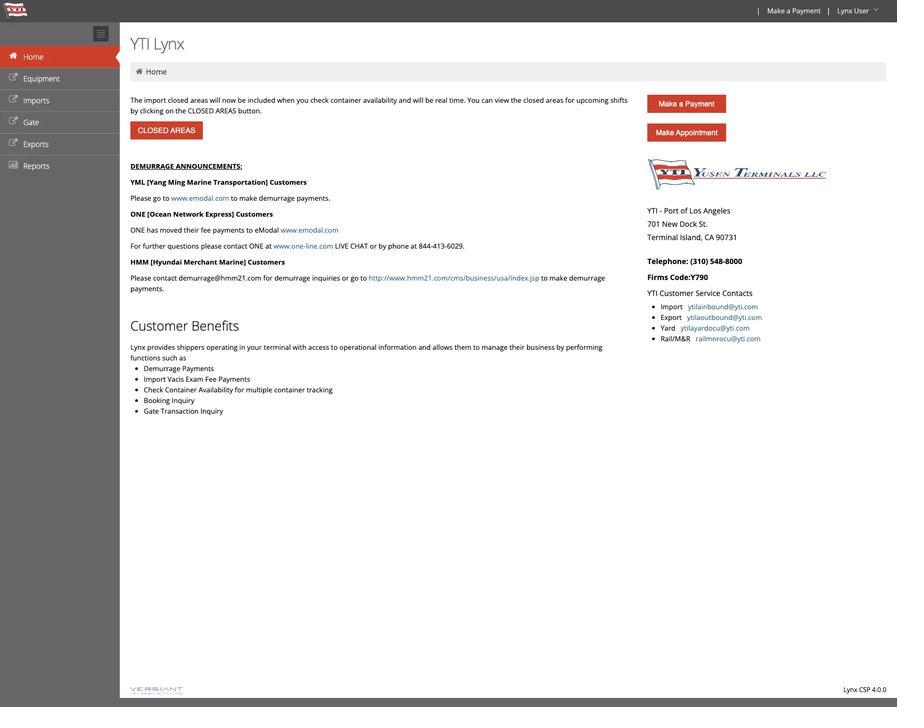 Task type: vqa. For each thing, say whether or not it's contained in the screenshot.
topmost "your"
no



Task type: describe. For each thing, give the bounding box(es) containing it.
of
[[681, 206, 688, 216]]

1 horizontal spatial home image
[[135, 68, 144, 75]]

0 vertical spatial www.emodal.com
[[171, 193, 229, 203]]

versiant image
[[131, 687, 183, 695]]

for inside the import closed areas will now be included when you check container availability and will be real time.  you can view the closed areas for upcoming shifts by clicking on the closed areas button.
[[566, 95, 575, 105]]

0 vertical spatial make a payment link
[[763, 0, 825, 22]]

844-
[[419, 241, 433, 251]]

1 vertical spatial www.emodal.com
[[281, 225, 339, 235]]

terminal
[[648, 232, 679, 242]]

0 vertical spatial inquiry
[[172, 396, 195, 406]]

exports
[[23, 139, 49, 149]]

angeles
[[704, 206, 731, 216]]

www.emodal.com link for one has moved their fee payments to emodal www.emodal.com
[[281, 225, 339, 235]]

4.0.0
[[873, 686, 887, 695]]

1 horizontal spatial a
[[787, 6, 791, 15]]

customer inside yti customer service contacts import ytilainbound@yti.com export ytilaoutbound@yti.com yard ytilayardocu@yti.com rail/m&r railmnrocu@yti.com
[[660, 288, 694, 298]]

hmm
[[131, 257, 149, 267]]

1 horizontal spatial for
[[264, 273, 273, 283]]

availability
[[199, 385, 233, 395]]

0 horizontal spatial home
[[23, 52, 44, 62]]

their inside lynx provides shippers operating in your terminal with access to operational information and allows them to manage their business by performing functions such as demurrage payments import vacis exam fee payments check container availability for multiple container tracking booking inquiry gate transaction inquiry
[[510, 343, 525, 352]]

1 areas from the left
[[190, 95, 208, 105]]

one has moved their fee payments to emodal www.emodal.com
[[131, 225, 339, 235]]

yml [yang ming marine transportation] customers
[[131, 177, 307, 187]]

2 vertical spatial one
[[249, 241, 264, 251]]

vacis
[[168, 375, 184, 384]]

lynx for lynx csp 4.0.0
[[844, 686, 858, 695]]

further
[[143, 241, 166, 251]]

www.one-line.com link
[[274, 241, 334, 251]]

benefits
[[192, 317, 239, 335]]

performing
[[567, 343, 603, 352]]

one for one has moved their fee payments to emodal www.emodal.com
[[131, 225, 145, 235]]

1 horizontal spatial payments
[[219, 375, 250, 384]]

moved
[[160, 225, 182, 235]]

network
[[173, 209, 204, 219]]

1 | from the left
[[757, 6, 761, 15]]

one [ocean network express] customers
[[131, 209, 273, 219]]

lynx provides shippers operating in your terminal with access to operational information and allows them to manage their business by performing functions such as demurrage payments import vacis exam fee payments check container availability for multiple container tracking booking inquiry gate transaction inquiry
[[131, 343, 603, 416]]

telephone:
[[648, 256, 689, 266]]

operational
[[340, 343, 377, 352]]

terminal
[[264, 343, 291, 352]]

button.
[[238, 106, 262, 116]]

you
[[468, 95, 480, 105]]

imports link
[[0, 90, 120, 111]]

demurrage inside the to make demurrage payments.
[[570, 273, 606, 283]]

www.emodal.com link for to make demurrage payments.
[[171, 193, 229, 203]]

0 horizontal spatial a
[[680, 100, 684, 108]]

hmm [hyundai merchant marine] customers
[[131, 257, 285, 267]]

please go to www.emodal.com to make demurrage payments.
[[131, 193, 331, 203]]

0 horizontal spatial their
[[184, 225, 199, 235]]

tracking
[[307, 385, 333, 395]]

please for please go to
[[131, 193, 151, 203]]

exports link
[[0, 133, 120, 155]]

can
[[482, 95, 493, 105]]

please
[[201, 241, 222, 251]]

1 vertical spatial go
[[351, 273, 359, 283]]

equipment
[[23, 74, 60, 84]]

ytilayardocu@yti.com link
[[682, 323, 751, 333]]

ytilayardocu@yti.com
[[682, 323, 751, 333]]

questions
[[168, 241, 199, 251]]

0 vertical spatial make a payment
[[768, 6, 822, 15]]

make appointment
[[657, 128, 718, 137]]

1 horizontal spatial or
[[370, 241, 377, 251]]

0 horizontal spatial make a payment
[[659, 100, 715, 108]]

http://www.hmm21.com/cms/business/usa/index.jsp link
[[369, 273, 540, 283]]

lynx user link
[[833, 0, 886, 22]]

such
[[162, 353, 178, 363]]

telephone: (310) 548-8000
[[648, 256, 743, 266]]

external link image for imports
[[8, 96, 19, 103]]

fee
[[205, 375, 217, 384]]

los
[[690, 206, 702, 216]]

view
[[495, 95, 510, 105]]

multiple
[[246, 385, 273, 395]]

time.
[[450, 95, 466, 105]]

lynx for lynx user
[[838, 6, 853, 15]]

payments
[[213, 225, 245, 235]]

ytilaoutbound@yti.com
[[688, 313, 763, 322]]

upcoming
[[577, 95, 609, 105]]

yti for yti - port of los angeles 701 new dock st. terminal island, ca 90731
[[648, 206, 658, 216]]

appointment
[[677, 128, 718, 137]]

check
[[144, 385, 163, 395]]

firms
[[648, 272, 669, 282]]

emodal
[[255, 225, 279, 235]]

yti for yti lynx
[[131, 33, 150, 54]]

exam
[[186, 375, 204, 384]]

0 vertical spatial make
[[768, 6, 786, 15]]

lynx csp 4.0.0
[[844, 686, 887, 695]]

closed
[[188, 106, 214, 116]]

0 horizontal spatial make a payment link
[[648, 95, 727, 113]]

yti lynx
[[131, 33, 184, 54]]

the
[[131, 95, 143, 105]]

0 vertical spatial payment
[[793, 6, 822, 15]]

548-
[[711, 256, 726, 266]]

1 vertical spatial home
[[146, 67, 167, 77]]

2 | from the left
[[827, 6, 831, 15]]

by inside the import closed areas will now be included when you check container availability and will be real time.  you can view the closed areas for upcoming shifts by clicking on the closed areas button.
[[131, 106, 138, 116]]

now
[[222, 95, 236, 105]]

90731
[[717, 232, 738, 242]]

check
[[311, 95, 329, 105]]

availability
[[363, 95, 397, 105]]

csp
[[860, 686, 871, 695]]

port
[[665, 206, 679, 216]]

make inside the to make demurrage payments.
[[550, 273, 568, 283]]

0 vertical spatial payments
[[182, 364, 214, 374]]

shippers
[[177, 343, 205, 352]]

allows
[[433, 343, 453, 352]]

1 vertical spatial contact
[[153, 273, 177, 283]]

island,
[[681, 232, 703, 242]]

announcements:
[[176, 161, 243, 171]]

[hyundai
[[151, 257, 182, 267]]

1 closed from the left
[[168, 95, 189, 105]]

external link image
[[8, 74, 19, 82]]

0 horizontal spatial home link
[[0, 46, 120, 68]]

clicking
[[140, 106, 164, 116]]

transaction
[[161, 407, 199, 416]]

with
[[293, 343, 307, 352]]

rail/m&r
[[661, 334, 691, 344]]

http://www.hmm21.com/cms/business/usa/index.jsp
[[369, 273, 540, 283]]

marine]
[[219, 257, 246, 267]]

line.com
[[306, 241, 334, 251]]

yml
[[131, 177, 145, 187]]

access
[[309, 343, 330, 352]]

please for please contact demurrage@hmm21.com for demurrage inquiries or go to
[[131, 273, 151, 283]]



Task type: locate. For each thing, give the bounding box(es) containing it.
to inside the to make demurrage payments.
[[542, 273, 548, 283]]

contact down [hyundai
[[153, 273, 177, 283]]

make
[[240, 193, 257, 203], [550, 273, 568, 283]]

1 horizontal spatial by
[[379, 241, 387, 251]]

external link image
[[8, 96, 19, 103], [8, 118, 19, 125], [8, 140, 19, 147]]

0 horizontal spatial will
[[210, 95, 221, 105]]

container right check in the left of the page
[[331, 95, 362, 105]]

when
[[277, 95, 295, 105]]

make for make appointment link
[[657, 128, 675, 137]]

at down emodal
[[266, 241, 272, 251]]

reports
[[23, 161, 49, 171]]

home image
[[8, 52, 19, 60], [135, 68, 144, 75]]

customers for one [ocean network express] customers
[[236, 209, 273, 219]]

by right business at top right
[[557, 343, 565, 352]]

0 vertical spatial import
[[661, 302, 683, 312]]

0 horizontal spatial www.emodal.com link
[[171, 193, 229, 203]]

operating
[[207, 343, 238, 352]]

www.emodal.com up www.one-line.com "link"
[[281, 225, 339, 235]]

ytilainbound@yti.com
[[689, 302, 759, 312]]

0 horizontal spatial payments.
[[131, 284, 164, 294]]

0 vertical spatial home image
[[8, 52, 19, 60]]

www.emodal.com link down marine
[[171, 193, 229, 203]]

0 vertical spatial customer
[[660, 288, 694, 298]]

container left tracking
[[274, 385, 305, 395]]

railmnrocu@yti.com
[[696, 334, 761, 344]]

home image up external link image
[[8, 52, 19, 60]]

one for one [ocean network express] customers
[[131, 209, 146, 219]]

0 vertical spatial a
[[787, 6, 791, 15]]

will
[[210, 95, 221, 105], [413, 95, 424, 105]]

0 horizontal spatial inquiry
[[172, 396, 195, 406]]

at
[[266, 241, 272, 251], [411, 241, 417, 251]]

customer up provides
[[131, 317, 188, 335]]

1 vertical spatial or
[[342, 273, 349, 283]]

0 horizontal spatial gate
[[23, 117, 39, 127]]

by inside lynx provides shippers operating in your terminal with access to operational information and allows them to manage their business by performing functions such as demurrage payments import vacis exam fee payments check container availability for multiple container tracking booking inquiry gate transaction inquiry
[[557, 343, 565, 352]]

external link image inside the imports link
[[8, 96, 19, 103]]

st.
[[700, 219, 708, 229]]

for left multiple
[[235, 385, 244, 395]]

1 vertical spatial www.emodal.com link
[[281, 225, 339, 235]]

2 horizontal spatial by
[[557, 343, 565, 352]]

contact down "one has moved their fee payments to emodal www.emodal.com"
[[224, 241, 248, 251]]

information
[[379, 343, 417, 352]]

customers for hmm [hyundai merchant marine] customers
[[248, 257, 285, 267]]

1 horizontal spatial the
[[511, 95, 522, 105]]

home up 'equipment'
[[23, 52, 44, 62]]

home link down yti lynx
[[146, 67, 167, 77]]

payment left lynx user
[[793, 6, 822, 15]]

1 horizontal spatial www.emodal.com
[[281, 225, 339, 235]]

reports link
[[0, 155, 120, 177]]

1 vertical spatial make a payment link
[[648, 95, 727, 113]]

home link up 'equipment'
[[0, 46, 120, 68]]

lynx inside lynx provides shippers operating in your terminal with access to operational information and allows them to manage their business by performing functions such as demurrage payments import vacis exam fee payments check container availability for multiple container tracking booking inquiry gate transaction inquiry
[[131, 343, 146, 352]]

user
[[855, 6, 870, 15]]

lynx
[[838, 6, 853, 15], [153, 33, 184, 54], [131, 343, 146, 352], [844, 686, 858, 695]]

1 vertical spatial payment
[[686, 100, 715, 108]]

marine
[[187, 177, 212, 187]]

0 horizontal spatial payments
[[182, 364, 214, 374]]

-
[[660, 206, 663, 216]]

0 horizontal spatial import
[[144, 375, 166, 384]]

yti for yti customer service contacts import ytilainbound@yti.com export ytilaoutbound@yti.com yard ytilayardocu@yti.com rail/m&r railmnrocu@yti.com
[[648, 288, 658, 298]]

will left real
[[413, 95, 424, 105]]

one down emodal
[[249, 241, 264, 251]]

2 vertical spatial external link image
[[8, 140, 19, 147]]

please down hmm
[[131, 273, 151, 283]]

angle down image
[[872, 6, 883, 13]]

1 vertical spatial customers
[[236, 209, 273, 219]]

1 horizontal spatial will
[[413, 95, 424, 105]]

areas
[[216, 106, 237, 116]]

customer down "firms code:y790" at the right top
[[660, 288, 694, 298]]

1 vertical spatial make
[[550, 273, 568, 283]]

0 vertical spatial www.emodal.com link
[[171, 193, 229, 203]]

and left allows
[[419, 343, 431, 352]]

0 horizontal spatial areas
[[190, 95, 208, 105]]

be right now
[[238, 95, 246, 105]]

yard
[[661, 323, 676, 333]]

1 vertical spatial import
[[144, 375, 166, 384]]

www.emodal.com link up www.one-line.com "link"
[[281, 225, 339, 235]]

0 horizontal spatial for
[[235, 385, 244, 395]]

import up check
[[144, 375, 166, 384]]

customers right transportation]
[[270, 177, 307, 187]]

0 vertical spatial or
[[370, 241, 377, 251]]

inquiry down availability
[[201, 407, 223, 416]]

by down the
[[131, 106, 138, 116]]

make for make a payment link to the left
[[659, 100, 678, 108]]

or right chat
[[370, 241, 377, 251]]

demurrage
[[131, 161, 174, 171]]

1 horizontal spatial be
[[426, 95, 434, 105]]

customer benefits
[[131, 317, 239, 335]]

6029.
[[447, 241, 465, 251]]

please down yml
[[131, 193, 151, 203]]

1 vertical spatial please
[[131, 273, 151, 283]]

one left has at the top of page
[[131, 225, 145, 235]]

1 horizontal spatial customer
[[660, 288, 694, 298]]

0 vertical spatial for
[[566, 95, 575, 105]]

the right view
[[511, 95, 522, 105]]

2 closed from the left
[[524, 95, 545, 105]]

express]
[[206, 209, 234, 219]]

None submit
[[131, 122, 203, 140]]

0 horizontal spatial or
[[342, 273, 349, 283]]

1 horizontal spatial make a payment link
[[763, 0, 825, 22]]

import inside lynx provides shippers operating in your terminal with access to operational information and allows them to manage their business by performing functions such as demurrage payments import vacis exam fee payments check container availability for multiple container tracking booking inquiry gate transaction inquiry
[[144, 375, 166, 384]]

1 horizontal spatial at
[[411, 241, 417, 251]]

[yang
[[147, 177, 166, 187]]

gate inside gate link
[[23, 117, 39, 127]]

you
[[297, 95, 309, 105]]

manage
[[482, 343, 508, 352]]

functions
[[131, 353, 161, 363]]

1 vertical spatial the
[[176, 106, 186, 116]]

0 vertical spatial one
[[131, 209, 146, 219]]

make appointment link
[[648, 124, 727, 142]]

[ocean
[[147, 209, 172, 219]]

1 horizontal spatial payments.
[[297, 193, 331, 203]]

demurrage@hmm21.com
[[179, 273, 262, 283]]

on
[[165, 106, 174, 116]]

and inside the import closed areas will now be included when you check container availability and will be real time.  you can view the closed areas for upcoming shifts by clicking on the closed areas button.
[[399, 95, 411, 105]]

payments up exam
[[182, 364, 214, 374]]

2 at from the left
[[411, 241, 417, 251]]

1 vertical spatial for
[[264, 273, 273, 283]]

for inside lynx provides shippers operating in your terminal with access to operational information and allows them to manage their business by performing functions such as demurrage payments import vacis exam fee payments check container availability for multiple container tracking booking inquiry gate transaction inquiry
[[235, 385, 244, 395]]

1 at from the left
[[266, 241, 272, 251]]

1 horizontal spatial inquiry
[[201, 407, 223, 416]]

demurrage announcements:
[[131, 161, 243, 171]]

0 vertical spatial contact
[[224, 241, 248, 251]]

inquiry down container
[[172, 396, 195, 406]]

1 please from the top
[[131, 193, 151, 203]]

make a payment link
[[763, 0, 825, 22], [648, 95, 727, 113]]

live
[[335, 241, 349, 251]]

0 vertical spatial yti
[[131, 33, 150, 54]]

payments.
[[297, 193, 331, 203], [131, 284, 164, 294]]

by
[[131, 106, 138, 116], [379, 241, 387, 251], [557, 343, 565, 352]]

closed right view
[[524, 95, 545, 105]]

0 horizontal spatial go
[[153, 193, 161, 203]]

home image up the
[[135, 68, 144, 75]]

2 vertical spatial for
[[235, 385, 244, 395]]

yti customer service contacts import ytilainbound@yti.com export ytilaoutbound@yti.com yard ytilayardocu@yti.com rail/m&r railmnrocu@yti.com
[[648, 288, 763, 344]]

yti inside yti - port of los angeles 701 new dock st. terminal island, ca 90731
[[648, 206, 658, 216]]

provides
[[147, 343, 175, 352]]

for
[[566, 95, 575, 105], [264, 273, 273, 283], [235, 385, 244, 395]]

by left 'phone'
[[379, 241, 387, 251]]

1 horizontal spatial closed
[[524, 95, 545, 105]]

customers up emodal
[[236, 209, 273, 219]]

1 horizontal spatial make a payment
[[768, 6, 822, 15]]

lynx inside lynx user link
[[838, 6, 853, 15]]

their right 'manage'
[[510, 343, 525, 352]]

code:y790
[[671, 272, 709, 282]]

go down [yang
[[153, 193, 161, 203]]

0 horizontal spatial at
[[266, 241, 272, 251]]

1 vertical spatial inquiry
[[201, 407, 223, 416]]

closed up the on
[[168, 95, 189, 105]]

external link image inside exports "link"
[[8, 140, 19, 147]]

1 vertical spatial home image
[[135, 68, 144, 75]]

external link image for exports
[[8, 140, 19, 147]]

2 be from the left
[[426, 95, 434, 105]]

and inside lynx provides shippers operating in your terminal with access to operational information and allows them to manage their business by performing functions such as demurrage payments import vacis exam fee payments check container availability for multiple container tracking booking inquiry gate transaction inquiry
[[419, 343, 431, 352]]

lynx user
[[838, 6, 870, 15]]

please contact demurrage@hmm21.com for demurrage inquiries or go to http://www.hmm21.com/cms/business/usa/index.jsp
[[131, 273, 540, 283]]

1 be from the left
[[238, 95, 246, 105]]

payment up appointment
[[686, 100, 715, 108]]

1 vertical spatial by
[[379, 241, 387, 251]]

0 vertical spatial make
[[240, 193, 257, 203]]

to make demurrage payments.
[[131, 273, 606, 294]]

0 horizontal spatial the
[[176, 106, 186, 116]]

has
[[147, 225, 158, 235]]

1 horizontal spatial their
[[510, 343, 525, 352]]

2 please from the top
[[131, 273, 151, 283]]

1 external link image from the top
[[8, 96, 19, 103]]

0 vertical spatial home
[[23, 52, 44, 62]]

external link image inside gate link
[[8, 118, 19, 125]]

payments up availability
[[219, 375, 250, 384]]

for down the for further questions please contact one at www.one-line.com live chat or by phone at 844-413-6029.
[[264, 273, 273, 283]]

0 horizontal spatial make
[[240, 193, 257, 203]]

to
[[163, 193, 170, 203], [231, 193, 238, 203], [247, 225, 253, 235], [361, 273, 367, 283], [542, 273, 548, 283], [331, 343, 338, 352], [474, 343, 480, 352]]

fee
[[201, 225, 211, 235]]

8000
[[726, 256, 743, 266]]

1 vertical spatial payments.
[[131, 284, 164, 294]]

import inside yti customer service contacts import ytilainbound@yti.com export ytilaoutbound@yti.com yard ytilayardocu@yti.com rail/m&r railmnrocu@yti.com
[[661, 302, 683, 312]]

or
[[370, 241, 377, 251], [342, 273, 349, 283]]

areas left upcoming
[[546, 95, 564, 105]]

2 vertical spatial customers
[[248, 257, 285, 267]]

customers
[[270, 177, 307, 187], [236, 209, 273, 219], [248, 257, 285, 267]]

1 horizontal spatial areas
[[546, 95, 564, 105]]

home link
[[0, 46, 120, 68], [146, 67, 167, 77]]

1 horizontal spatial gate
[[144, 407, 159, 416]]

and
[[399, 95, 411, 105], [419, 343, 431, 352]]

one left "[ocean"
[[131, 209, 146, 219]]

a
[[787, 6, 791, 15], [680, 100, 684, 108]]

contact
[[224, 241, 248, 251], [153, 273, 177, 283]]

413-
[[433, 241, 447, 251]]

or right 'inquiries'
[[342, 273, 349, 283]]

shifts
[[611, 95, 628, 105]]

1 horizontal spatial make
[[550, 273, 568, 283]]

contacts
[[723, 288, 753, 298]]

1 horizontal spatial import
[[661, 302, 683, 312]]

0 vertical spatial payments.
[[297, 193, 331, 203]]

payments. up line.com
[[297, 193, 331, 203]]

2 external link image from the top
[[8, 118, 19, 125]]

www.emodal.com down marine
[[171, 193, 229, 203]]

2 areas from the left
[[546, 95, 564, 105]]

1 vertical spatial customer
[[131, 317, 188, 335]]

import up export
[[661, 302, 683, 312]]

transportation]
[[214, 177, 268, 187]]

1 vertical spatial make a payment
[[659, 100, 715, 108]]

will left now
[[210, 95, 221, 105]]

at left 844-
[[411, 241, 417, 251]]

go right 'inquiries'
[[351, 273, 359, 283]]

yti
[[131, 33, 150, 54], [648, 206, 658, 216], [648, 288, 658, 298]]

areas up closed
[[190, 95, 208, 105]]

home down yti lynx
[[146, 67, 167, 77]]

payments. inside the to make demurrage payments.
[[131, 284, 164, 294]]

payments
[[182, 364, 214, 374], [219, 375, 250, 384]]

0 horizontal spatial payment
[[686, 100, 715, 108]]

bar chart image
[[8, 161, 19, 169]]

export
[[661, 313, 682, 322]]

1 vertical spatial make
[[659, 100, 678, 108]]

1 vertical spatial their
[[510, 343, 525, 352]]

gate up exports
[[23, 117, 39, 127]]

gate inside lynx provides shippers operating in your terminal with access to operational information and allows them to manage their business by performing functions such as demurrage payments import vacis exam fee payments check container availability for multiple container tracking booking inquiry gate transaction inquiry
[[144, 407, 159, 416]]

equipment link
[[0, 68, 120, 90]]

ytilainbound@yti.com link
[[689, 302, 759, 312]]

them
[[455, 343, 472, 352]]

new
[[663, 219, 678, 229]]

0 horizontal spatial customer
[[131, 317, 188, 335]]

external link image for gate
[[8, 118, 19, 125]]

for left upcoming
[[566, 95, 575, 105]]

be left real
[[426, 95, 434, 105]]

2 vertical spatial by
[[557, 343, 565, 352]]

0 vertical spatial go
[[153, 193, 161, 203]]

yti inside yti customer service contacts import ytilainbound@yti.com export ytilaoutbound@yti.com yard ytilayardocu@yti.com rail/m&r railmnrocu@yti.com
[[648, 288, 658, 298]]

2 will from the left
[[413, 95, 424, 105]]

1 horizontal spatial payment
[[793, 6, 822, 15]]

lynx for lynx provides shippers operating in your terminal with access to operational information and allows them to manage their business by performing functions such as demurrage payments import vacis exam fee payments check container availability for multiple container tracking booking inquiry gate transaction inquiry
[[131, 343, 146, 352]]

1 horizontal spatial |
[[827, 6, 831, 15]]

1 horizontal spatial and
[[419, 343, 431, 352]]

and right availability
[[399, 95, 411, 105]]

1 will from the left
[[210, 95, 221, 105]]

container inside the import closed areas will now be included when you check container availability and will be real time.  you can view the closed areas for upcoming shifts by clicking on the closed areas button.
[[331, 95, 362, 105]]

2 horizontal spatial for
[[566, 95, 575, 105]]

customers down www.one-
[[248, 257, 285, 267]]

3 external link image from the top
[[8, 140, 19, 147]]

imports
[[23, 95, 49, 106]]

1 vertical spatial external link image
[[8, 118, 19, 125]]

1 vertical spatial yti
[[648, 206, 658, 216]]

1 horizontal spatial www.emodal.com link
[[281, 225, 339, 235]]

make a payment
[[768, 6, 822, 15], [659, 100, 715, 108]]

0 horizontal spatial home image
[[8, 52, 19, 60]]

0 vertical spatial customers
[[270, 177, 307, 187]]

payments. down hmm
[[131, 284, 164, 294]]

gate down booking
[[144, 407, 159, 416]]

firms code:y790
[[648, 272, 709, 282]]

1 horizontal spatial home link
[[146, 67, 167, 77]]

0 horizontal spatial closed
[[168, 95, 189, 105]]

0 vertical spatial the
[[511, 95, 522, 105]]

container inside lynx provides shippers operating in your terminal with access to operational information and allows them to manage their business by performing functions such as demurrage payments import vacis exam fee payments check container availability for multiple container tracking booking inquiry gate transaction inquiry
[[274, 385, 305, 395]]

0 horizontal spatial container
[[274, 385, 305, 395]]

their left fee
[[184, 225, 199, 235]]

the right the on
[[176, 106, 186, 116]]

merchant
[[184, 257, 217, 267]]



